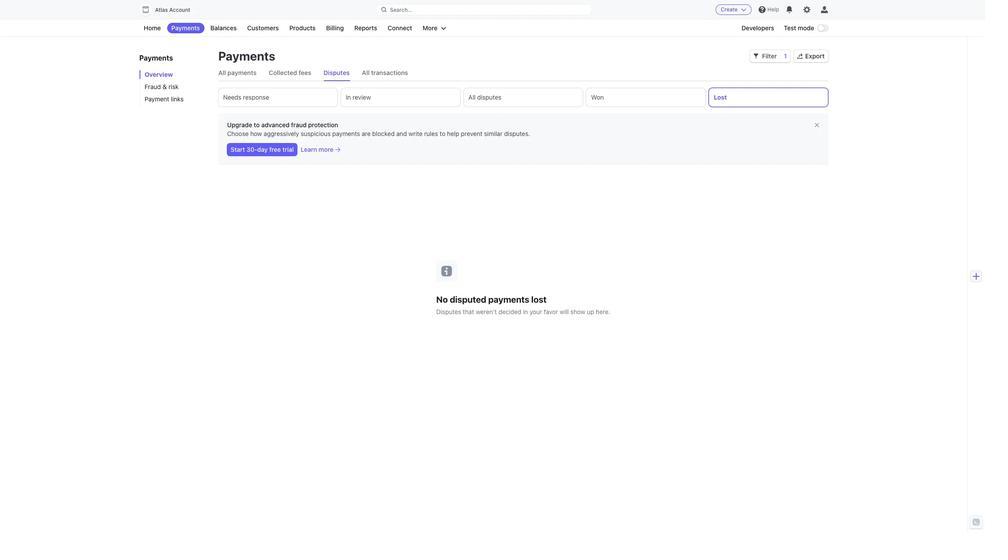 Task type: vqa. For each thing, say whether or not it's contained in the screenshot.
Disputes within No disputed payments lost Disputes that weren't decided in your favor will show up here.
yes



Task type: locate. For each thing, give the bounding box(es) containing it.
all left transactions
[[362, 69, 370, 76]]

start
[[231, 146, 245, 153]]

0 vertical spatial payments
[[228, 69, 257, 76]]

1 vertical spatial payments
[[333, 130, 360, 137]]

help
[[768, 6, 780, 13]]

reports
[[355, 24, 377, 32]]

all inside "link"
[[218, 69, 226, 76]]

customers link
[[243, 23, 283, 33]]

tab list up disputes.
[[218, 88, 829, 107]]

1 horizontal spatial payments
[[333, 130, 360, 137]]

disputes up 'in'
[[324, 69, 350, 76]]

weren't
[[476, 308, 497, 316]]

1 horizontal spatial to
[[440, 130, 446, 137]]

export
[[806, 52, 825, 60]]

payments
[[228, 69, 257, 76], [333, 130, 360, 137], [489, 294, 530, 305]]

protection
[[308, 121, 338, 129]]

customers
[[247, 24, 279, 32]]

write
[[409, 130, 423, 137]]

1 vertical spatial disputes
[[437, 308, 462, 316]]

payments inside upgrade to advanced fraud protection choose how aggressively suspicious payments are blocked and write rules to help prevent similar disputes.
[[333, 130, 360, 137]]

all up needs
[[218, 69, 226, 76]]

more
[[423, 24, 438, 32]]

payments down account
[[172, 24, 200, 32]]

rules
[[425, 130, 438, 137]]

disputes down the no
[[437, 308, 462, 316]]

1 horizontal spatial all
[[362, 69, 370, 76]]

2 vertical spatial payments
[[489, 294, 530, 305]]

up
[[587, 308, 595, 316]]

no disputed payments lost disputes that weren't decided in your favor will show up here.
[[437, 294, 611, 316]]

filter
[[763, 52, 778, 60]]

more
[[319, 146, 334, 153]]

balances
[[211, 24, 237, 32]]

aggressively
[[264, 130, 299, 137]]

0 horizontal spatial all
[[218, 69, 226, 76]]

to left help
[[440, 130, 446, 137]]

start 30-day free trial button
[[227, 144, 297, 156]]

account
[[169, 7, 190, 13]]

mode
[[798, 24, 815, 32]]

0 horizontal spatial payments
[[228, 69, 257, 76]]

won
[[592, 94, 604, 101]]

0 vertical spatial disputes
[[324, 69, 350, 76]]

payments up "all payments"
[[218, 49, 276, 63]]

0 vertical spatial tab list
[[218, 65, 829, 81]]

in review
[[346, 94, 371, 101]]

collected fees
[[269, 69, 312, 76]]

fraud & risk
[[145, 83, 179, 90]]

1 tab list from the top
[[218, 65, 829, 81]]

fees
[[299, 69, 312, 76]]

payments up overview
[[139, 54, 173, 62]]

payments up 'needs response'
[[228, 69, 257, 76]]

payments
[[172, 24, 200, 32], [218, 49, 276, 63], [139, 54, 173, 62]]

atlas account button
[[139, 4, 199, 16]]

billing link
[[322, 23, 348, 33]]

all inside button
[[469, 94, 476, 101]]

1 vertical spatial tab list
[[218, 88, 829, 107]]

all payments link
[[218, 65, 257, 81]]

more button
[[419, 23, 451, 33]]

blocked
[[373, 130, 395, 137]]

2 tab list from the top
[[218, 88, 829, 107]]

create button
[[716, 4, 752, 15]]

atlas
[[155, 7, 168, 13]]

learn
[[301, 146, 317, 153]]

needs
[[223, 94, 242, 101]]

risk
[[169, 83, 179, 90]]

all disputes
[[469, 94, 502, 101]]

disputes
[[324, 69, 350, 76], [437, 308, 462, 316]]

products
[[290, 24, 316, 32]]

upgrade to advanced fraud protection choose how aggressively suspicious payments are blocked and write rules to help prevent similar disputes.
[[227, 121, 531, 137]]

all for all payments
[[218, 69, 226, 76]]

2 horizontal spatial payments
[[489, 294, 530, 305]]

payments up decided
[[489, 294, 530, 305]]

to up how
[[254, 121, 260, 129]]

payments inside "link"
[[228, 69, 257, 76]]

all transactions link
[[362, 65, 408, 81]]

all for all transactions
[[362, 69, 370, 76]]

Search… text field
[[376, 4, 592, 15]]

tab list up all disputes button
[[218, 65, 829, 81]]

test mode
[[785, 24, 815, 32]]

2 horizontal spatial all
[[469, 94, 476, 101]]

advanced
[[262, 121, 290, 129]]

1 horizontal spatial disputes
[[437, 308, 462, 316]]

30-
[[247, 146, 257, 153]]

prevent
[[461, 130, 483, 137]]

billing
[[326, 24, 344, 32]]

export button
[[794, 50, 829, 62]]

tab list
[[218, 65, 829, 81], [218, 88, 829, 107]]

0 vertical spatial to
[[254, 121, 260, 129]]

1 vertical spatial to
[[440, 130, 446, 137]]

payments left are
[[333, 130, 360, 137]]

that
[[463, 308, 474, 316]]

all left disputes
[[469, 94, 476, 101]]



Task type: describe. For each thing, give the bounding box(es) containing it.
balances link
[[206, 23, 241, 33]]

disputed
[[450, 294, 487, 305]]

show
[[571, 308, 586, 316]]

developers
[[742, 24, 775, 32]]

reports link
[[350, 23, 382, 33]]

test
[[785, 24, 797, 32]]

won button
[[587, 88, 706, 107]]

all disputes button
[[464, 88, 583, 107]]

choose
[[227, 130, 249, 137]]

collected
[[269, 69, 297, 76]]

home
[[144, 24, 161, 32]]

create
[[721, 6, 738, 13]]

needs response button
[[218, 88, 338, 107]]

day
[[257, 146, 268, 153]]

in review button
[[341, 88, 461, 107]]

atlas account
[[155, 7, 190, 13]]

links
[[171, 95, 184, 103]]

payment
[[145, 95, 169, 103]]

disputes.
[[505, 130, 531, 137]]

disputes link
[[324, 65, 350, 81]]

learn more link
[[301, 145, 341, 154]]

svg image
[[754, 54, 759, 59]]

help button
[[756, 3, 783, 17]]

tab list containing needs response
[[218, 88, 829, 107]]

all transactions
[[362, 69, 408, 76]]

in
[[346, 94, 351, 101]]

response
[[243, 94, 269, 101]]

lost
[[532, 294, 547, 305]]

payment links link
[[139, 95, 210, 104]]

favor
[[544, 308, 559, 316]]

lost
[[714, 94, 728, 101]]

disputes
[[478, 94, 502, 101]]

tab list containing all payments
[[218, 65, 829, 81]]

connect link
[[384, 23, 417, 33]]

collected fees link
[[269, 65, 312, 81]]

all for all disputes
[[469, 94, 476, 101]]

search…
[[390, 6, 413, 13]]

notifications image
[[787, 6, 794, 13]]

start 30-day free trial
[[231, 146, 294, 153]]

decided
[[499, 308, 522, 316]]

similar
[[484, 130, 503, 137]]

payment links
[[145, 95, 184, 103]]

how
[[251, 130, 262, 137]]

0 horizontal spatial disputes
[[324, 69, 350, 76]]

payments link
[[167, 23, 204, 33]]

your
[[530, 308, 543, 316]]

suspicious
[[301, 130, 331, 137]]

products link
[[285, 23, 320, 33]]

&
[[163, 83, 167, 90]]

and
[[397, 130, 407, 137]]

review
[[353, 94, 371, 101]]

home link
[[139, 23, 165, 33]]

trial
[[283, 146, 294, 153]]

fraud
[[145, 83, 161, 90]]

Search… search field
[[376, 4, 592, 15]]

transactions
[[371, 69, 408, 76]]

fraud
[[291, 121, 307, 129]]

are
[[362, 130, 371, 137]]

will
[[560, 308, 569, 316]]

free
[[270, 146, 281, 153]]

connect
[[388, 24, 413, 32]]

needs response
[[223, 94, 269, 101]]

in
[[523, 308, 528, 316]]

disputes inside no disputed payments lost disputes that weren't decided in your favor will show up here.
[[437, 308, 462, 316]]

all payments
[[218, 69, 257, 76]]

1
[[785, 52, 787, 60]]

payments inside no disputed payments lost disputes that weren't decided in your favor will show up here.
[[489, 294, 530, 305]]

here.
[[596, 308, 611, 316]]

0 horizontal spatial to
[[254, 121, 260, 129]]

upgrade
[[227, 121, 252, 129]]

help
[[447, 130, 460, 137]]

overview link
[[139, 70, 210, 79]]

no
[[437, 294, 448, 305]]

lost button
[[710, 88, 829, 107]]

overview
[[145, 71, 173, 78]]



